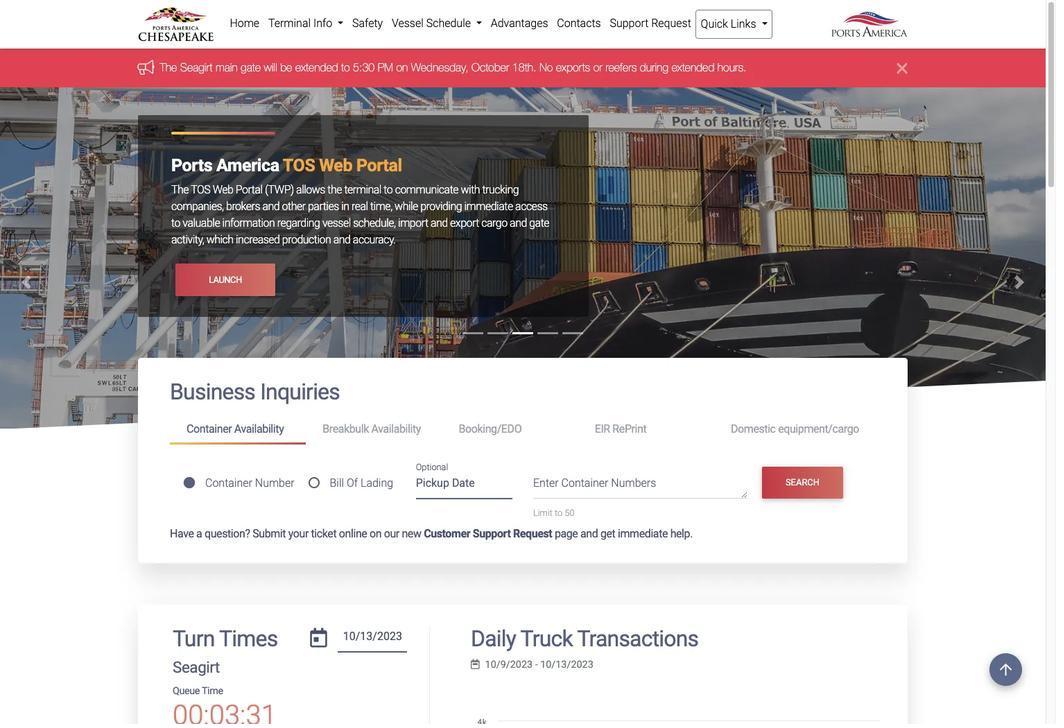 Task type: locate. For each thing, give the bounding box(es) containing it.
america for chesapeake's
[[198, 183, 236, 197]]

search button
[[762, 467, 844, 499]]

business inquiries
[[170, 379, 340, 405]]

2 horizontal spatial on
[[397, 61, 409, 74]]

0 vertical spatial on
[[397, 61, 409, 74]]

1 horizontal spatial an
[[397, 200, 409, 213]]

immediate inside main content
[[618, 527, 668, 540]]

gate down percent.
[[530, 217, 550, 230]]

container
[[187, 423, 232, 436], [205, 477, 252, 490], [562, 477, 609, 490]]

ports up the "more"
[[171, 183, 196, 197]]

the for the tos web portal (twp) allows the terminal to communicate with trucking companies,                         brokers and other parties in real time, while providing immediate access to valuable                         information regarding vessel schedule, import and export cargo and gate activity, which increased production and accuracy.
[[171, 183, 189, 197]]

with up is
[[376, 200, 395, 213]]

0 vertical spatial a
[[448, 183, 454, 197]]

2 availability from the left
[[372, 423, 421, 436]]

number
[[255, 477, 295, 490]]

0 vertical spatial immediate
[[465, 200, 513, 213]]

seagirt left main
[[181, 61, 213, 74]]

teu
[[260, 200, 280, 213]]

1 in from the left
[[282, 200, 290, 213]]

1 vertical spatial gate
[[530, 217, 550, 230]]

on inside the seagirt main gate will be extended to 5:30 pm on wednesday, october 18th.  no exports or reefers during extended hours. alert
[[397, 61, 409, 74]]

1 ports from the top
[[171, 156, 212, 176]]

5
[[509, 200, 515, 213]]

home link
[[226, 10, 264, 37]]

to inside alert
[[342, 61, 350, 74]]

0 vertical spatial seagirt
[[181, 61, 213, 74]]

0 vertical spatial gate
[[241, 61, 261, 74]]

exports
[[557, 61, 591, 74]]

immediate up cargo
[[465, 200, 513, 213]]

main
[[216, 61, 238, 74]]

1 horizontal spatial request
[[652, 17, 692, 30]]

pm
[[378, 61, 394, 74]]

seagirt up queue time
[[173, 659, 220, 677]]

links
[[731, 17, 757, 31]]

1 horizontal spatial portal
[[357, 156, 402, 176]]

ports inside "ports america chesapeake's seagirt marine terminal has set a record of handling more than 1 million teu in baltimore in 2018,                         with an annual growth rate of 5 percent. achieving an average of 37 moves per hour, it is one of the fastest and most efficient terminals on the u.s. east coast."
[[171, 183, 196, 197]]

economic impact
[[171, 156, 302, 176]]

ports up companies,
[[171, 156, 212, 176]]

and
[[263, 200, 280, 213], [431, 217, 448, 230], [468, 217, 485, 230], [510, 217, 527, 230], [334, 233, 351, 247], [581, 527, 598, 540]]

2 horizontal spatial the
[[418, 217, 432, 230]]

the down the 'annual'
[[418, 217, 432, 230]]

gate inside alert
[[241, 61, 261, 74]]

while
[[395, 200, 418, 213]]

1 vertical spatial a
[[196, 527, 202, 540]]

container inside "link"
[[187, 423, 232, 436]]

0 horizontal spatial the
[[230, 233, 244, 247]]

1 vertical spatial the
[[171, 183, 189, 197]]

a right have
[[196, 527, 202, 540]]

0 horizontal spatial with
[[376, 200, 395, 213]]

portal up the million
[[236, 183, 263, 197]]

1 vertical spatial ports
[[171, 183, 196, 197]]

of right one
[[406, 217, 415, 230]]

seagirt up baltimore at the top
[[303, 183, 335, 197]]

0 vertical spatial an
[[397, 200, 409, 213]]

optional
[[416, 462, 448, 473]]

equipment/cargo
[[779, 423, 860, 436]]

support right 'customer'
[[473, 527, 511, 540]]

a right set
[[448, 183, 454, 197]]

0 horizontal spatial extended
[[296, 61, 339, 74]]

activity,
[[171, 233, 204, 247]]

truck
[[521, 626, 573, 652]]

an up one
[[397, 200, 409, 213]]

other
[[282, 200, 306, 213]]

3 in from the left
[[341, 200, 349, 213]]

terminal left info
[[268, 17, 311, 30]]

0 vertical spatial support
[[610, 17, 649, 30]]

bill
[[330, 477, 344, 490]]

immediate right get on the bottom right of the page
[[618, 527, 668, 540]]

1 horizontal spatial availability
[[372, 423, 421, 436]]

1 vertical spatial on
[[216, 233, 228, 247]]

web up marine
[[319, 156, 353, 176]]

container for container number
[[205, 477, 252, 490]]

america up the 1
[[198, 183, 236, 197]]

the inside the seagirt main gate will be extended to 5:30 pm on wednesday, october 18th.  no exports or reefers during extended hours. alert
[[160, 61, 178, 74]]

1 vertical spatial portal
[[236, 183, 263, 197]]

0 vertical spatial america
[[216, 156, 279, 176]]

per
[[328, 217, 343, 230]]

to
[[342, 61, 350, 74], [384, 183, 393, 197], [171, 217, 180, 230], [555, 508, 563, 519]]

and down chesapeake's
[[263, 200, 280, 213]]

the seagirt main gate will be extended to 5:30 pm on wednesday, october 18th.  no exports or reefers during extended hours. link
[[160, 61, 747, 74]]

marine
[[337, 183, 369, 197]]

and down providing
[[431, 217, 448, 230]]

the
[[328, 183, 342, 197], [418, 217, 432, 230], [230, 233, 244, 247]]

request
[[652, 17, 692, 30], [513, 527, 553, 540]]

america
[[216, 156, 279, 176], [198, 183, 236, 197]]

2 vertical spatial seagirt
[[173, 659, 220, 677]]

to left 5:30
[[342, 61, 350, 74]]

request left quick
[[652, 17, 692, 30]]

eir
[[595, 423, 610, 436]]

on inside "ports america chesapeake's seagirt marine terminal has set a record of handling more than 1 million teu in baltimore in 2018,                         with an annual growth rate of 5 percent. achieving an average of 37 moves per hour, it is one of the fastest and most efficient terminals on the u.s. east coast."
[[216, 233, 228, 247]]

america up chesapeake's
[[216, 156, 279, 176]]

seagirt inside main content
[[173, 659, 220, 677]]

the up parties
[[328, 183, 342, 197]]

1
[[220, 200, 226, 213]]

availability right breakbulk
[[372, 423, 421, 436]]

1 horizontal spatial a
[[448, 183, 454, 197]]

an down the 1
[[218, 217, 229, 230]]

(twp)
[[265, 183, 294, 197]]

america inside "ports america chesapeake's seagirt marine terminal has set a record of handling more than 1 million teu in baltimore in 2018,                         with an annual growth rate of 5 percent. achieving an average of 37 moves per hour, it is one of the fastest and most efficient terminals on the u.s. east coast."
[[198, 183, 236, 197]]

main content
[[128, 358, 919, 724]]

eir reprint link
[[578, 417, 715, 442]]

portal
[[357, 156, 402, 176], [236, 183, 263, 197]]

economic engine image
[[0, 88, 1046, 539]]

million
[[229, 200, 258, 213]]

the for the seagirt main gate will be extended to 5:30 pm on wednesday, october 18th.  no exports or reefers during extended hours.
[[160, 61, 178, 74]]

queue
[[173, 686, 200, 697]]

portal up terminal
[[357, 156, 402, 176]]

terminal up time,
[[371, 183, 410, 197]]

0 horizontal spatial terminal
[[268, 17, 311, 30]]

quick
[[701, 17, 728, 31]]

0 vertical spatial with
[[461, 183, 480, 197]]

availability down business inquiries on the left bottom
[[234, 423, 284, 436]]

1 horizontal spatial web
[[319, 156, 353, 176]]

read more
[[209, 275, 255, 285]]

on right pm at the left of the page
[[397, 61, 409, 74]]

1 horizontal spatial extended
[[672, 61, 715, 74]]

0 horizontal spatial gate
[[241, 61, 261, 74]]

growth
[[444, 200, 476, 213]]

0 horizontal spatial a
[[196, 527, 202, 540]]

0 horizontal spatial on
[[216, 233, 228, 247]]

None text field
[[338, 626, 408, 653]]

none text field inside main content
[[338, 626, 408, 653]]

Optional text field
[[416, 472, 513, 500]]

1 vertical spatial terminal
[[371, 183, 410, 197]]

2 ports from the top
[[171, 183, 196, 197]]

2 vertical spatial on
[[370, 527, 382, 540]]

0 vertical spatial ports
[[171, 156, 212, 176]]

1 horizontal spatial support
[[610, 17, 649, 30]]

in inside 'the tos web portal (twp) allows the terminal to communicate with trucking companies,                         brokers and other parties in real time, while providing immediate access to valuable                         information regarding vessel schedule, import and export cargo and gate activity, which increased production and accuracy.'
[[341, 200, 349, 213]]

0 vertical spatial the
[[328, 183, 342, 197]]

1 horizontal spatial the
[[328, 183, 342, 197]]

1 vertical spatial immediate
[[618, 527, 668, 540]]

home
[[230, 17, 260, 30]]

0 vertical spatial tos
[[283, 156, 315, 176]]

1 vertical spatial tos
[[191, 183, 210, 197]]

1 vertical spatial america
[[198, 183, 236, 197]]

percent.
[[518, 200, 554, 213]]

extended right during at the top of the page
[[672, 61, 715, 74]]

support
[[610, 17, 649, 30], [473, 527, 511, 540]]

web up the 1
[[213, 183, 233, 197]]

access
[[516, 200, 548, 213]]

tos web portal image
[[0, 88, 1046, 539]]

1 horizontal spatial gate
[[530, 217, 550, 230]]

1 vertical spatial seagirt
[[303, 183, 335, 197]]

transactions
[[578, 626, 699, 652]]

tos up companies,
[[191, 183, 210, 197]]

container down 'business'
[[187, 423, 232, 436]]

advantages link
[[487, 10, 553, 37]]

to left 50
[[555, 508, 563, 519]]

support up reefers
[[610, 17, 649, 30]]

in right teu
[[282, 200, 290, 213]]

on left "our"
[[370, 527, 382, 540]]

extended
[[296, 61, 339, 74], [672, 61, 715, 74]]

extended right the be
[[296, 61, 339, 74]]

request down limit
[[513, 527, 553, 540]]

limit to 50
[[534, 508, 575, 519]]

2 vertical spatial the
[[230, 233, 244, 247]]

to down the "more"
[[171, 217, 180, 230]]

increased
[[236, 233, 280, 247]]

container left number
[[205, 477, 252, 490]]

availability for breakbulk availability
[[372, 423, 421, 436]]

1 horizontal spatial immediate
[[618, 527, 668, 540]]

of left "37"
[[269, 217, 279, 230]]

and inside "ports america chesapeake's seagirt marine terminal has set a record of handling more than 1 million teu in baltimore in 2018,                         with an annual growth rate of 5 percent. achieving an average of 37 moves per hour, it is one of the fastest and most efficient terminals on the u.s. east coast."
[[468, 217, 485, 230]]

close image
[[898, 60, 908, 77]]

cargo
[[482, 217, 508, 230]]

online
[[339, 527, 367, 540]]

0 horizontal spatial availability
[[234, 423, 284, 436]]

gate left 'will'
[[241, 61, 261, 74]]

trucking
[[483, 183, 519, 197]]

achieving
[[171, 217, 215, 230]]

lading
[[361, 477, 393, 490]]

a inside "ports america chesapeake's seagirt marine terminal has set a record of handling more than 1 million teu in baltimore in 2018,                         with an annual growth rate of 5 percent. achieving an average of 37 moves per hour, it is one of the fastest and most efficient terminals on the u.s. east coast."
[[448, 183, 454, 197]]

page
[[555, 527, 578, 540]]

the left main
[[160, 61, 178, 74]]

in up vessel
[[338, 200, 346, 213]]

advantages
[[491, 17, 549, 30]]

a
[[448, 183, 454, 197], [196, 527, 202, 540]]

the left u.s.
[[230, 233, 244, 247]]

portal inside 'the tos web portal (twp) allows the terminal to communicate with trucking companies,                         brokers and other parties in real time, while providing immediate access to valuable                         information regarding vessel schedule, import and export cargo and gate activity, which increased production and accuracy.'
[[236, 183, 263, 197]]

Enter Container Numbers text field
[[534, 476, 748, 499]]

and down rate
[[468, 217, 485, 230]]

1 vertical spatial support
[[473, 527, 511, 540]]

on down valuable
[[216, 233, 228, 247]]

main content containing business inquiries
[[128, 358, 919, 724]]

1 extended from the left
[[296, 61, 339, 74]]

the inside 'the tos web portal (twp) allows the terminal to communicate with trucking companies,                         brokers and other parties in real time, while providing immediate access to valuable                         information regarding vessel schedule, import and export cargo and gate activity, which increased production and accuracy.'
[[171, 183, 189, 197]]

0 horizontal spatial request
[[513, 527, 553, 540]]

in left real
[[341, 200, 349, 213]]

1 vertical spatial request
[[513, 527, 553, 540]]

with inside "ports america chesapeake's seagirt marine terminal has set a record of handling more than 1 million teu in baltimore in 2018,                         with an annual growth rate of 5 percent. achieving an average of 37 moves per hour, it is one of the fastest and most efficient terminals on the u.s. east coast."
[[376, 200, 395, 213]]

submit
[[253, 527, 286, 540]]

or
[[594, 61, 603, 74]]

fastest
[[434, 217, 466, 230]]

availability inside "link"
[[234, 423, 284, 436]]

average
[[231, 217, 267, 230]]

accuracy.
[[353, 233, 396, 247]]

and left get on the bottom right of the page
[[581, 527, 598, 540]]

1 availability from the left
[[234, 423, 284, 436]]

with inside 'the tos web portal (twp) allows the terminal to communicate with trucking companies,                         brokers and other parties in real time, while providing immediate access to valuable                         information regarding vessel schedule, import and export cargo and gate activity, which increased production and accuracy.'
[[461, 183, 480, 197]]

breakbulk availability
[[323, 423, 421, 436]]

eir reprint
[[595, 423, 647, 436]]

no
[[540, 61, 554, 74]]

info
[[314, 17, 333, 30]]

baltimore
[[292, 200, 336, 213]]

of
[[487, 183, 497, 197], [498, 200, 507, 213], [269, 217, 279, 230], [406, 217, 415, 230]]

0 vertical spatial the
[[160, 61, 178, 74]]

0 horizontal spatial portal
[[236, 183, 263, 197]]

america for tos
[[216, 156, 279, 176]]

0 horizontal spatial web
[[213, 183, 233, 197]]

the up the "more"
[[171, 183, 189, 197]]

schedule
[[427, 17, 471, 30]]

during
[[641, 61, 669, 74]]

1 vertical spatial web
[[213, 183, 233, 197]]

2 extended from the left
[[672, 61, 715, 74]]

the seagirt main gate will be extended to 5:30 pm on wednesday, october 18th.  no exports or reefers during extended hours. alert
[[0, 49, 1046, 88]]

1 horizontal spatial with
[[461, 183, 480, 197]]

0 horizontal spatial immediate
[[465, 200, 513, 213]]

web
[[319, 156, 353, 176], [213, 183, 233, 197]]

seagirt
[[181, 61, 213, 74], [303, 183, 335, 197], [173, 659, 220, 677]]

0 horizontal spatial an
[[218, 217, 229, 230]]

import
[[398, 217, 429, 230]]

reefers
[[606, 61, 638, 74]]

help.
[[671, 527, 693, 540]]

1 vertical spatial with
[[376, 200, 395, 213]]

0 horizontal spatial tos
[[191, 183, 210, 197]]

quick links link
[[696, 10, 773, 39]]

to inside main content
[[555, 508, 563, 519]]

tos up allows
[[283, 156, 315, 176]]

will
[[264, 61, 278, 74]]

with up growth
[[461, 183, 480, 197]]

1 vertical spatial the
[[418, 217, 432, 230]]

1 horizontal spatial terminal
[[371, 183, 410, 197]]

customer
[[424, 527, 471, 540]]



Task type: vqa. For each thing, say whether or not it's contained in the screenshot.
Company name
no



Task type: describe. For each thing, give the bounding box(es) containing it.
of
[[347, 477, 358, 490]]

chesapeake's
[[238, 183, 300, 197]]

has
[[413, 183, 429, 197]]

web inside 'the tos web portal (twp) allows the terminal to communicate with trucking companies,                         brokers and other parties in real time, while providing immediate access to valuable                         information regarding vessel schedule, import and export cargo and gate activity, which increased production and accuracy.'
[[213, 183, 233, 197]]

than
[[198, 200, 218, 213]]

vessel
[[323, 217, 351, 230]]

safety link
[[348, 10, 388, 37]]

immediate inside 'the tos web portal (twp) allows the terminal to communicate with trucking companies,                         brokers and other parties in real time, while providing immediate access to valuable                         information regarding vessel schedule, import and export cargo and gate activity, which increased production and accuracy.'
[[465, 200, 513, 213]]

37
[[281, 217, 293, 230]]

limit
[[534, 508, 553, 519]]

0 vertical spatial terminal
[[268, 17, 311, 30]]

information
[[222, 217, 275, 230]]

seagirt inside alert
[[181, 61, 213, 74]]

and down 5
[[510, 217, 527, 230]]

ports for ports america chesapeake's seagirt marine terminal has set a record of handling more than 1 million teu in baltimore in 2018,                         with an annual growth rate of 5 percent. achieving an average of 37 moves per hour, it is one of the fastest and most efficient terminals on the u.s. east coast.
[[171, 183, 196, 197]]

container availability link
[[170, 417, 306, 444]]

handling
[[499, 183, 538, 197]]

2 in from the left
[[338, 200, 346, 213]]

0 vertical spatial portal
[[357, 156, 402, 176]]

availability for container availability
[[234, 423, 284, 436]]

companies,
[[171, 200, 224, 213]]

east
[[267, 233, 287, 247]]

have a question? submit your ticket online on our new customer support request page and get immediate help.
[[170, 527, 693, 540]]

container for container availability
[[187, 423, 232, 436]]

question?
[[205, 527, 250, 540]]

our
[[384, 527, 400, 540]]

record
[[456, 183, 485, 197]]

have
[[170, 527, 194, 540]]

1 vertical spatial an
[[218, 217, 229, 230]]

0 vertical spatial request
[[652, 17, 692, 30]]

and down vessel
[[334, 233, 351, 247]]

get
[[601, 527, 616, 540]]

turn times
[[173, 626, 278, 652]]

time
[[202, 686, 223, 697]]

contacts
[[557, 17, 601, 30]]

1 horizontal spatial on
[[370, 527, 382, 540]]

terminal inside "ports america chesapeake's seagirt marine terminal has set a record of handling more than 1 million teu in baltimore in 2018,                         with an annual growth rate of 5 percent. achieving an average of 37 moves per hour, it is one of the fastest and most efficient terminals on the u.s. east coast."
[[371, 183, 410, 197]]

terminal info
[[268, 17, 335, 30]]

container number
[[205, 477, 295, 490]]

ports america chesapeake's seagirt marine terminal has set a record of handling more than 1 million teu in baltimore in 2018,                         with an annual growth rate of 5 percent. achieving an average of 37 moves per hour, it is one of the fastest and most efficient terminals on the u.s. east coast.
[[171, 183, 554, 247]]

and inside main content
[[581, 527, 598, 540]]

most
[[488, 217, 511, 230]]

vessel
[[392, 17, 424, 30]]

container availability
[[187, 423, 284, 436]]

production
[[282, 233, 331, 247]]

5:30
[[354, 61, 375, 74]]

vessel schedule
[[392, 17, 474, 30]]

terminals
[[171, 233, 214, 247]]

bullhorn image
[[138, 60, 160, 75]]

in for impact
[[282, 200, 290, 213]]

of up rate
[[487, 183, 497, 197]]

bill of lading
[[330, 477, 393, 490]]

hour,
[[345, 217, 367, 230]]

october
[[472, 61, 510, 74]]

the tos web portal (twp) allows the terminal to communicate with trucking companies,                         brokers and other parties in real time, while providing immediate access to valuable                         information regarding vessel schedule, import and export cargo and gate activity, which increased production and accuracy.
[[171, 183, 550, 247]]

ports for ports america tos web portal
[[171, 156, 212, 176]]

is
[[377, 217, 384, 230]]

domestic equipment/cargo
[[731, 423, 860, 436]]

calendar day image
[[310, 628, 327, 648]]

50
[[565, 508, 575, 519]]

wednesday,
[[412, 61, 469, 74]]

rate
[[478, 200, 496, 213]]

container up 50
[[562, 477, 609, 490]]

terminal
[[344, 183, 382, 197]]

1 horizontal spatial tos
[[283, 156, 315, 176]]

10/9/2023
[[485, 659, 533, 671]]

launch
[[209, 275, 242, 285]]

18th.
[[513, 61, 537, 74]]

of left 5
[[498, 200, 507, 213]]

moves
[[295, 217, 326, 230]]

export
[[450, 217, 479, 230]]

read
[[209, 275, 230, 285]]

domestic
[[731, 423, 776, 436]]

valuable
[[183, 217, 220, 230]]

in for tos web portal
[[341, 200, 349, 213]]

the seagirt main gate will be extended to 5:30 pm on wednesday, october 18th.  no exports or reefers during extended hours.
[[160, 61, 747, 74]]

safety
[[352, 17, 383, 30]]

terminal info link
[[264, 10, 348, 37]]

seagirt inside "ports america chesapeake's seagirt marine terminal has set a record of handling more than 1 million teu in baltimore in 2018,                         with an annual growth rate of 5 percent. achieving an average of 37 moves per hour, it is one of the fastest and most efficient terminals on the u.s. east coast."
[[303, 183, 335, 197]]

communicate
[[395, 183, 459, 197]]

breakbulk
[[323, 423, 369, 436]]

efficient
[[514, 217, 550, 230]]

0 vertical spatial web
[[319, 156, 353, 176]]

times
[[219, 626, 278, 652]]

to up time,
[[384, 183, 393, 197]]

allows
[[296, 183, 325, 197]]

booking/edo
[[459, 423, 522, 436]]

breakbulk availability link
[[306, 417, 442, 442]]

hours.
[[718, 61, 747, 74]]

inquiries
[[260, 379, 340, 405]]

it
[[369, 217, 375, 230]]

go to top image
[[990, 654, 1023, 686]]

a inside main content
[[196, 527, 202, 540]]

gate inside 'the tos web portal (twp) allows the terminal to communicate with trucking companies,                         brokers and other parties in real time, while providing immediate access to valuable                         information regarding vessel schedule, import and export cargo and gate activity, which increased production and accuracy.'
[[530, 217, 550, 230]]

calendar week image
[[471, 660, 480, 670]]

queue time
[[173, 686, 223, 697]]

more
[[171, 200, 195, 213]]

set
[[432, 183, 446, 197]]

request inside main content
[[513, 527, 553, 540]]

enter
[[534, 477, 559, 490]]

0 horizontal spatial support
[[473, 527, 511, 540]]

the inside 'the tos web portal (twp) allows the terminal to communicate with trucking companies,                         brokers and other parties in real time, while providing immediate access to valuable                         information regarding vessel schedule, import and export cargo and gate activity, which increased production and accuracy.'
[[328, 183, 342, 197]]

more
[[232, 275, 255, 285]]

tos inside 'the tos web portal (twp) allows the terminal to communicate with trucking companies,                         brokers and other parties in real time, while providing immediate access to valuable                         information regarding vessel schedule, import and export cargo and gate activity, which increased production and accuracy.'
[[191, 183, 210, 197]]

providing
[[421, 200, 462, 213]]



